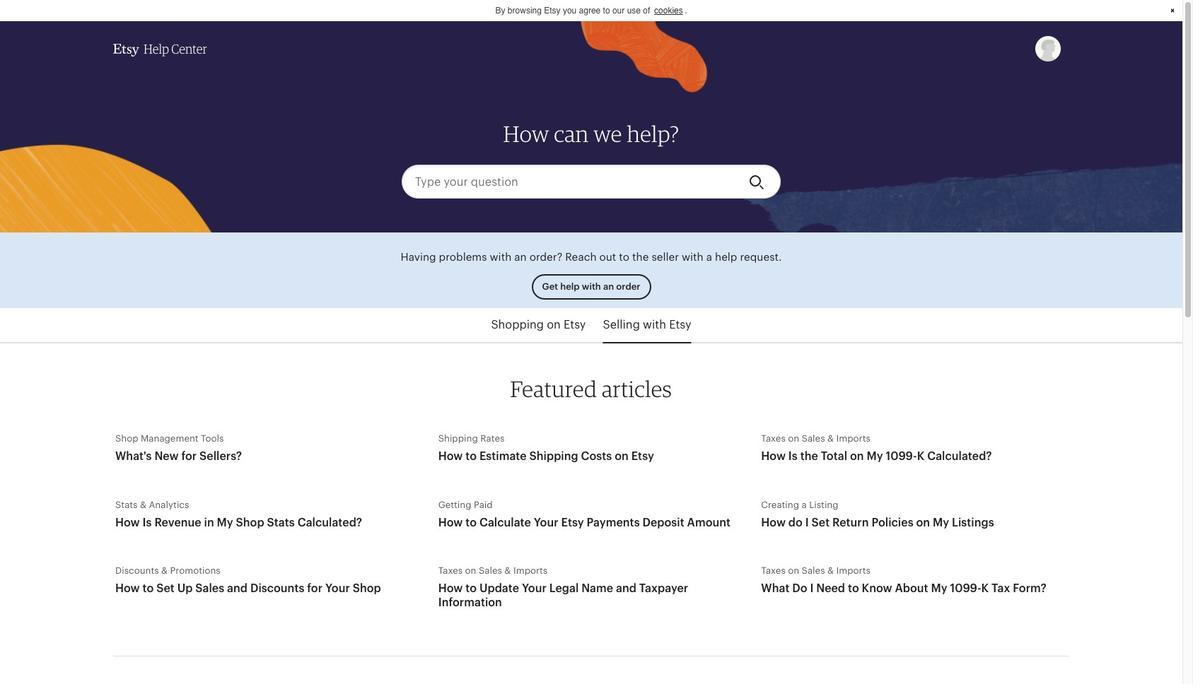 Task type: describe. For each thing, give the bounding box(es) containing it.
having
[[401, 252, 436, 264]]

on inside "link"
[[547, 319, 561, 331]]

shop inside stats & analytics how is revenue in my shop stats calculated?
[[236, 517, 264, 529]]

an for order
[[604, 282, 614, 292]]

having problems with an order? reach out to the seller with a help request.
[[401, 252, 782, 264]]

& for what do i need to know about my 1099-k tax form?
[[828, 566, 834, 577]]

use
[[627, 6, 641, 16]]

promotions
[[170, 566, 221, 577]]

and inside "discounts & promotions how to set up sales and discounts for your shop"
[[227, 583, 248, 595]]

for inside "discounts & promotions how to set up sales and discounts for your shop"
[[307, 583, 323, 595]]

shop inside the shop management tools what's new for sellers?
[[115, 434, 138, 444]]

taxes on sales & imports how is the total on my 1099-k calculated?
[[762, 434, 993, 463]]

an for order?
[[515, 252, 527, 264]]

with right seller
[[682, 252, 704, 264]]

on inside the taxes on sales & imports what do i need to know about my 1099-k tax form?
[[788, 566, 800, 577]]

by browsing etsy you agree to our use of cookies .
[[496, 6, 687, 16]]

shop inside "discounts & promotions how to set up sales and discounts for your shop"
[[353, 583, 381, 595]]

total
[[821, 451, 848, 463]]

order?
[[530, 252, 563, 264]]

articles
[[602, 378, 672, 403]]

getting paid how to calculate your etsy payments deposit amount
[[438, 500, 731, 529]]

and inside taxes on sales & imports how to update your legal name and taxpayer information
[[616, 583, 637, 595]]

reach
[[566, 252, 597, 264]]

0 horizontal spatial shipping
[[438, 434, 478, 444]]

i inside the taxes on sales & imports what do i need to know about my 1099-k tax form?
[[810, 583, 814, 595]]

my inside creating a listing how do i set return policies on my listings
[[933, 517, 950, 529]]

new
[[155, 451, 179, 463]]

main content containing how can we help?
[[0, 21, 1183, 685]]

etsy for on
[[564, 319, 586, 331]]

estimate
[[480, 451, 527, 463]]

get help with an order
[[542, 282, 641, 292]]

selling
[[603, 319, 640, 331]]

how inside "discounts & promotions how to set up sales and discounts for your shop"
[[115, 583, 140, 595]]

to inside cookie consent dialog
[[603, 6, 610, 16]]

your inside getting paid how to calculate your etsy payments deposit amount
[[534, 517, 559, 529]]

k inside the taxes on sales & imports what do i need to know about my 1099-k tax form?
[[982, 583, 989, 595]]

help?
[[627, 123, 680, 147]]

calculate
[[480, 517, 531, 529]]

tax
[[992, 583, 1011, 595]]

tab list containing shopping on etsy
[[0, 309, 1183, 344]]

& for how is the total on my 1099-k calculated?
[[828, 434, 834, 444]]

a inside creating a listing how do i set return policies on my listings
[[802, 500, 807, 511]]

to inside getting paid how to calculate your etsy payments deposit amount
[[466, 517, 477, 529]]

taxpayer
[[639, 583, 689, 595]]

get help with an order link
[[532, 274, 651, 300]]

is inside stats & analytics how is revenue in my shop stats calculated?
[[143, 517, 152, 529]]

creating a listing how do i set return policies on my listings
[[762, 500, 995, 529]]

revenue
[[155, 517, 201, 529]]

analytics
[[149, 500, 189, 511]]

help center
[[144, 42, 207, 57]]

imports for your
[[514, 566, 548, 577]]

how inside shipping rates how to estimate shipping costs on etsy
[[438, 451, 463, 463]]

form?
[[1013, 583, 1047, 595]]

paid
[[474, 500, 493, 511]]

set inside "discounts & promotions how to set up sales and discounts for your shop"
[[157, 583, 175, 595]]

about
[[895, 583, 929, 595]]

stats & analytics how is revenue in my shop stats calculated?
[[115, 500, 362, 529]]

how inside taxes on sales & imports how is the total on my 1099-k calculated?
[[762, 451, 786, 463]]

how inside taxes on sales & imports how to update your legal name and taxpayer information
[[438, 583, 463, 595]]

featured articles
[[511, 378, 672, 403]]

listings
[[952, 517, 995, 529]]

tools
[[201, 434, 224, 444]]

what's
[[115, 451, 152, 463]]

calculated? inside stats & analytics how is revenue in my shop stats calculated?
[[298, 517, 362, 529]]

cookies link
[[653, 4, 685, 17]]

our
[[613, 6, 625, 16]]

1099- inside taxes on sales & imports how is the total on my 1099-k calculated?
[[886, 451, 917, 463]]

you
[[563, 6, 577, 16]]

is inside taxes on sales & imports how is the total on my 1099-k calculated?
[[789, 451, 798, 463]]

shipping rates how to estimate shipping costs on etsy
[[438, 434, 654, 463]]

to inside taxes on sales & imports how to update your legal name and taxpayer information
[[466, 583, 477, 595]]

imports for total
[[837, 434, 871, 444]]

browsing
[[508, 6, 542, 16]]

sales for update
[[479, 566, 502, 577]]

order
[[617, 282, 641, 292]]

up
[[177, 583, 193, 595]]

information
[[438, 597, 502, 609]]

selling with etsy link
[[603, 309, 692, 343]]

on inside shipping rates how to estimate shipping costs on etsy
[[615, 451, 629, 463]]

0 horizontal spatial help
[[561, 282, 580, 292]]

sales inside "discounts & promotions how to set up sales and discounts for your shop"
[[195, 583, 224, 595]]

for inside the shop management tools what's new for sellers?
[[181, 451, 197, 463]]

out
[[600, 252, 617, 264]]

1 vertical spatial discounts
[[250, 583, 305, 595]]

update
[[480, 583, 519, 595]]

shopping on etsy link
[[491, 309, 586, 343]]

discounts & promotions how to set up sales and discounts for your shop
[[115, 566, 381, 595]]

taxes on sales & imports what do i need to know about my 1099-k tax form?
[[762, 566, 1047, 595]]

return
[[833, 517, 869, 529]]

taxes for how to update your legal name and taxpayer information
[[438, 566, 463, 577]]

payments
[[587, 517, 640, 529]]



Task type: vqa. For each thing, say whether or not it's contained in the screenshot.
'How'
yes



Task type: locate. For each thing, give the bounding box(es) containing it.
1099- left tax
[[951, 583, 982, 595]]

k inside taxes on sales & imports how is the total on my 1099-k calculated?
[[917, 451, 925, 463]]

1 vertical spatial the
[[801, 451, 819, 463]]

to left 'estimate'
[[466, 451, 477, 463]]

your inside taxes on sales & imports how to update your legal name and taxpayer information
[[522, 583, 547, 595]]

my inside taxes on sales & imports how is the total on my 1099-k calculated?
[[867, 451, 883, 463]]

in
[[204, 517, 214, 529]]

legal
[[550, 583, 579, 595]]

1 horizontal spatial and
[[616, 583, 637, 595]]

1 horizontal spatial for
[[307, 583, 323, 595]]

set
[[812, 517, 830, 529], [157, 583, 175, 595]]

seller
[[652, 252, 679, 264]]

request.
[[740, 252, 782, 264]]

an
[[515, 252, 527, 264], [604, 282, 614, 292]]

management
[[141, 434, 199, 444]]

to right out
[[619, 252, 630, 264]]

taxes up information
[[438, 566, 463, 577]]

0 horizontal spatial and
[[227, 583, 248, 595]]

sales
[[802, 434, 825, 444], [479, 566, 502, 577], [802, 566, 825, 577], [195, 583, 224, 595]]

0 horizontal spatial is
[[143, 517, 152, 529]]

policies
[[872, 517, 914, 529]]

how inside creating a listing how do i set return policies on my listings
[[762, 517, 786, 529]]

how inside getting paid how to calculate your etsy payments deposit amount
[[438, 517, 463, 529]]

costs
[[581, 451, 612, 463]]

cookie consent dialog
[[0, 0, 1183, 21]]

& up 'update'
[[505, 566, 511, 577]]

0 horizontal spatial a
[[707, 252, 713, 264]]

with
[[490, 252, 512, 264], [682, 252, 704, 264], [582, 282, 601, 292], [643, 319, 666, 331]]

imports inside the taxes on sales & imports what do i need to know about my 1099-k tax form?
[[837, 566, 871, 577]]

0 horizontal spatial 1099-
[[886, 451, 917, 463]]

etsy down get help with an order link
[[564, 319, 586, 331]]

my
[[867, 451, 883, 463], [217, 517, 233, 529], [933, 517, 950, 529], [931, 583, 948, 595]]

the left "total"
[[801, 451, 819, 463]]

is left "total"
[[789, 451, 798, 463]]

etsy left payments
[[561, 517, 584, 529]]

on right policies
[[917, 517, 931, 529]]

an left order
[[604, 282, 614, 292]]

etsy right selling
[[669, 319, 692, 331]]

with inside "tab list"
[[643, 319, 666, 331]]

how down getting at the left of page
[[438, 517, 463, 529]]

etsy inside cookie consent dialog
[[544, 6, 561, 16]]

sales for i
[[802, 566, 825, 577]]

taxes on sales & imports how to update your legal name and taxpayer information
[[438, 566, 689, 609]]

on inside creating a listing how do i set return policies on my listings
[[917, 517, 931, 529]]

& left analytics
[[140, 500, 146, 511]]

on up information
[[465, 566, 477, 577]]

to left 'our'
[[603, 6, 610, 16]]

1 horizontal spatial calculated?
[[928, 451, 993, 463]]

0 vertical spatial stats
[[115, 500, 138, 511]]

1 vertical spatial i
[[810, 583, 814, 595]]

.
[[685, 6, 687, 16]]

1 vertical spatial a
[[802, 500, 807, 511]]

sales for the
[[802, 434, 825, 444]]

my inside stats & analytics how is revenue in my shop stats calculated?
[[217, 517, 233, 529]]

0 vertical spatial discounts
[[115, 566, 159, 577]]

taxes
[[762, 434, 786, 444], [438, 566, 463, 577], [762, 566, 786, 577]]

1 horizontal spatial discounts
[[250, 583, 305, 595]]

1 vertical spatial k
[[982, 583, 989, 595]]

do
[[793, 583, 808, 595]]

set left up
[[157, 583, 175, 595]]

shop management tools what's new for sellers?
[[115, 434, 242, 463]]

0 horizontal spatial k
[[917, 451, 925, 463]]

1 horizontal spatial i
[[810, 583, 814, 595]]

1099- inside the taxes on sales & imports what do i need to know about my 1099-k tax form?
[[951, 583, 982, 595]]

1 horizontal spatial stats
[[267, 517, 295, 529]]

0 horizontal spatial calculated?
[[298, 517, 362, 529]]

taxes for what do i need to know about my 1099-k tax form?
[[762, 566, 786, 577]]

sales inside taxes on sales & imports how to update your legal name and taxpayer information
[[479, 566, 502, 577]]

tab list
[[0, 309, 1183, 344]]

can
[[554, 123, 589, 147]]

set down listing
[[812, 517, 830, 529]]

stats left analytics
[[115, 500, 138, 511]]

sales inside taxes on sales & imports how is the total on my 1099-k calculated?
[[802, 434, 825, 444]]

help right get
[[561, 282, 580, 292]]

shopping
[[491, 319, 544, 331]]

calculated?
[[928, 451, 993, 463], [298, 517, 362, 529]]

how up information
[[438, 583, 463, 595]]

shop
[[115, 434, 138, 444], [236, 517, 264, 529], [353, 583, 381, 595]]

help left the request.
[[715, 252, 738, 264]]

help
[[144, 42, 169, 57]]

taxes up what
[[762, 566, 786, 577]]

imports up need on the right of page
[[837, 566, 871, 577]]

0 vertical spatial set
[[812, 517, 830, 529]]

etsy inside "link"
[[564, 319, 586, 331]]

problems
[[439, 252, 487, 264]]

stats up "discounts & promotions how to set up sales and discounts for your shop"
[[267, 517, 295, 529]]

& left promotions
[[161, 566, 168, 577]]

shipping left rates
[[438, 434, 478, 444]]

how left revenue on the bottom left of the page
[[115, 517, 140, 529]]

1 horizontal spatial set
[[812, 517, 830, 529]]

i right do
[[810, 583, 814, 595]]

is down analytics
[[143, 517, 152, 529]]

1 and from the left
[[227, 583, 248, 595]]

the left seller
[[633, 252, 649, 264]]

to down paid
[[466, 517, 477, 529]]

1 horizontal spatial shop
[[236, 517, 264, 529]]

& inside the taxes on sales & imports what do i need to know about my 1099-k tax form?
[[828, 566, 834, 577]]

imports up "total"
[[837, 434, 871, 444]]

0 horizontal spatial i
[[806, 517, 809, 529]]

i right do at the right of page
[[806, 517, 809, 529]]

selling with etsy
[[603, 319, 692, 331]]

& up "total"
[[828, 434, 834, 444]]

listing
[[810, 500, 839, 511]]

1 vertical spatial shipping
[[530, 451, 579, 463]]

my right in
[[217, 517, 233, 529]]

0 vertical spatial shop
[[115, 434, 138, 444]]

1 horizontal spatial k
[[982, 583, 989, 595]]

on up do
[[788, 566, 800, 577]]

etsy image
[[113, 44, 139, 57]]

and right name
[[616, 583, 637, 595]]

on right the costs
[[615, 451, 629, 463]]

1 horizontal spatial an
[[604, 282, 614, 292]]

calculated? inside taxes on sales & imports how is the total on my 1099-k calculated?
[[928, 451, 993, 463]]

2 and from the left
[[616, 583, 637, 595]]

& inside "discounts & promotions how to set up sales and discounts for your shop"
[[161, 566, 168, 577]]

and right up
[[227, 583, 248, 595]]

etsy left you
[[544, 6, 561, 16]]

sales inside the taxes on sales & imports what do i need to know about my 1099-k tax form?
[[802, 566, 825, 577]]

a right seller
[[707, 252, 713, 264]]

Type your question search field
[[402, 165, 738, 199]]

agree
[[579, 6, 601, 16]]

sales down promotions
[[195, 583, 224, 595]]

sellers?
[[200, 451, 242, 463]]

1 horizontal spatial the
[[801, 451, 819, 463]]

1099-
[[886, 451, 917, 463], [951, 583, 982, 595]]

1 vertical spatial stats
[[267, 517, 295, 529]]

is
[[789, 451, 798, 463], [143, 517, 152, 529]]

discounts
[[115, 566, 159, 577], [250, 583, 305, 595]]

sales up 'update'
[[479, 566, 502, 577]]

0 vertical spatial k
[[917, 451, 925, 463]]

etsy inside shipping rates how to estimate shipping costs on etsy
[[632, 451, 654, 463]]

with right selling
[[643, 319, 666, 331]]

& inside taxes on sales & imports how is the total on my 1099-k calculated?
[[828, 434, 834, 444]]

0 horizontal spatial an
[[515, 252, 527, 264]]

on inside taxes on sales & imports how to update your legal name and taxpayer information
[[465, 566, 477, 577]]

a
[[707, 252, 713, 264], [802, 500, 807, 511]]

0 vertical spatial i
[[806, 517, 809, 529]]

shipping left the costs
[[530, 451, 579, 463]]

1 vertical spatial calculated?
[[298, 517, 362, 529]]

0 horizontal spatial discounts
[[115, 566, 159, 577]]

my inside the taxes on sales & imports what do i need to know about my 1099-k tax form?
[[931, 583, 948, 595]]

by
[[496, 6, 506, 16]]

on right shopping
[[547, 319, 561, 331]]

with right problems
[[490, 252, 512, 264]]

my left listings on the right bottom of page
[[933, 517, 950, 529]]

k
[[917, 451, 925, 463], [982, 583, 989, 595]]

1 vertical spatial an
[[604, 282, 614, 292]]

what
[[762, 583, 790, 595]]

main content
[[0, 21, 1183, 685]]

taxes for how is the total on my 1099-k calculated?
[[762, 434, 786, 444]]

an left order?
[[515, 252, 527, 264]]

your inside "discounts & promotions how to set up sales and discounts for your shop"
[[325, 583, 350, 595]]

1 vertical spatial for
[[307, 583, 323, 595]]

2 horizontal spatial shop
[[353, 583, 381, 595]]

& inside stats & analytics how is revenue in my shop stats calculated?
[[140, 500, 146, 511]]

how left up
[[115, 583, 140, 595]]

0 horizontal spatial stats
[[115, 500, 138, 511]]

creating
[[762, 500, 800, 511]]

how up creating at the right bottom of the page
[[762, 451, 786, 463]]

get
[[542, 282, 558, 292]]

etsy right the costs
[[632, 451, 654, 463]]

for
[[181, 451, 197, 463], [307, 583, 323, 595]]

0 vertical spatial is
[[789, 451, 798, 463]]

know
[[862, 583, 893, 595]]

1 vertical spatial is
[[143, 517, 152, 529]]

we
[[594, 123, 622, 147]]

taxes up creating at the right bottom of the page
[[762, 434, 786, 444]]

1 horizontal spatial is
[[789, 451, 798, 463]]

of
[[643, 6, 650, 16]]

help center link
[[113, 30, 207, 69]]

to inside "discounts & promotions how to set up sales and discounts for your shop"
[[143, 583, 154, 595]]

name
[[582, 583, 614, 595]]

rates
[[481, 434, 505, 444]]

etsy inside getting paid how to calculate your etsy payments deposit amount
[[561, 517, 584, 529]]

0 horizontal spatial shop
[[115, 434, 138, 444]]

0 horizontal spatial the
[[633, 252, 649, 264]]

do
[[789, 517, 803, 529]]

1 vertical spatial help
[[561, 282, 580, 292]]

i
[[806, 517, 809, 529], [810, 583, 814, 595]]

to inside the taxes on sales & imports what do i need to know about my 1099-k tax form?
[[848, 583, 860, 595]]

imports for need
[[837, 566, 871, 577]]

0 vertical spatial calculated?
[[928, 451, 993, 463]]

etsy for with
[[669, 319, 692, 331]]

deposit
[[643, 517, 685, 529]]

to left up
[[143, 583, 154, 595]]

etsy for browsing
[[544, 6, 561, 16]]

0 vertical spatial 1099-
[[886, 451, 917, 463]]

imports inside taxes on sales & imports how to update your legal name and taxpayer information
[[514, 566, 548, 577]]

taxes inside taxes on sales & imports how is the total on my 1099-k calculated?
[[762, 434, 786, 444]]

0 horizontal spatial set
[[157, 583, 175, 595]]

sales up "total"
[[802, 434, 825, 444]]

0 vertical spatial a
[[707, 252, 713, 264]]

1 vertical spatial set
[[157, 583, 175, 595]]

help
[[715, 252, 738, 264], [561, 282, 580, 292]]

taxes inside taxes on sales & imports how to update your legal name and taxpayer information
[[438, 566, 463, 577]]

how
[[503, 123, 550, 147], [438, 451, 463, 463], [762, 451, 786, 463], [115, 517, 140, 529], [438, 517, 463, 529], [762, 517, 786, 529], [115, 583, 140, 595], [438, 583, 463, 595]]

my right "total"
[[867, 451, 883, 463]]

0 vertical spatial help
[[715, 252, 738, 264]]

1 horizontal spatial 1099-
[[951, 583, 982, 595]]

0 vertical spatial an
[[515, 252, 527, 264]]

1 vertical spatial shop
[[236, 517, 264, 529]]

to right need on the right of page
[[848, 583, 860, 595]]

1 vertical spatial 1099-
[[951, 583, 982, 595]]

how inside stats & analytics how is revenue in my shop stats calculated?
[[115, 517, 140, 529]]

0 vertical spatial shipping
[[438, 434, 478, 444]]

1 horizontal spatial a
[[802, 500, 807, 511]]

None search field
[[402, 165, 781, 199]]

how up getting at the left of page
[[438, 451, 463, 463]]

shipping
[[438, 434, 478, 444], [530, 451, 579, 463]]

0 vertical spatial the
[[633, 252, 649, 264]]

set inside creating a listing how do i set return policies on my listings
[[812, 517, 830, 529]]

the inside taxes on sales & imports how is the total on my 1099-k calculated?
[[801, 451, 819, 463]]

need
[[817, 583, 846, 595]]

featured
[[511, 378, 597, 403]]

on right "total"
[[850, 451, 864, 463]]

taxes inside the taxes on sales & imports what do i need to know about my 1099-k tax form?
[[762, 566, 786, 577]]

amount
[[687, 517, 731, 529]]

& inside taxes on sales & imports how to update your legal name and taxpayer information
[[505, 566, 511, 577]]

how down creating at the right bottom of the page
[[762, 517, 786, 529]]

1 horizontal spatial help
[[715, 252, 738, 264]]

my right about at the bottom of the page
[[931, 583, 948, 595]]

& up need on the right of page
[[828, 566, 834, 577]]

1 horizontal spatial shipping
[[530, 451, 579, 463]]

how left can
[[503, 123, 550, 147]]

center
[[171, 42, 207, 57]]

on
[[547, 319, 561, 331], [788, 434, 800, 444], [615, 451, 629, 463], [850, 451, 864, 463], [917, 517, 931, 529], [465, 566, 477, 577], [788, 566, 800, 577]]

imports inside taxes on sales & imports how is the total on my 1099-k calculated?
[[837, 434, 871, 444]]

a left listing
[[802, 500, 807, 511]]

1099- up creating a listing how do i set return policies on my listings
[[886, 451, 917, 463]]

shopping on etsy
[[491, 319, 586, 331]]

0 horizontal spatial for
[[181, 451, 197, 463]]

to inside shipping rates how to estimate shipping costs on etsy
[[466, 451, 477, 463]]

cookies
[[655, 6, 683, 16]]

your
[[534, 517, 559, 529], [325, 583, 350, 595], [522, 583, 547, 595]]

getting
[[438, 500, 472, 511]]

stats
[[115, 500, 138, 511], [267, 517, 295, 529]]

0 vertical spatial for
[[181, 451, 197, 463]]

2 vertical spatial shop
[[353, 583, 381, 595]]

how can we help?
[[503, 123, 680, 147]]

&
[[828, 434, 834, 444], [140, 500, 146, 511], [161, 566, 168, 577], [505, 566, 511, 577], [828, 566, 834, 577]]

with down having problems with an order? reach out to the seller with a help request.
[[582, 282, 601, 292]]

imports up 'update'
[[514, 566, 548, 577]]

on up creating at the right bottom of the page
[[788, 434, 800, 444]]

& for how to update your legal name and taxpayer information
[[505, 566, 511, 577]]

to up information
[[466, 583, 477, 595]]

sales up do
[[802, 566, 825, 577]]

etsy
[[544, 6, 561, 16], [564, 319, 586, 331], [669, 319, 692, 331], [632, 451, 654, 463], [561, 517, 584, 529]]

i inside creating a listing how do i set return policies on my listings
[[806, 517, 809, 529]]



